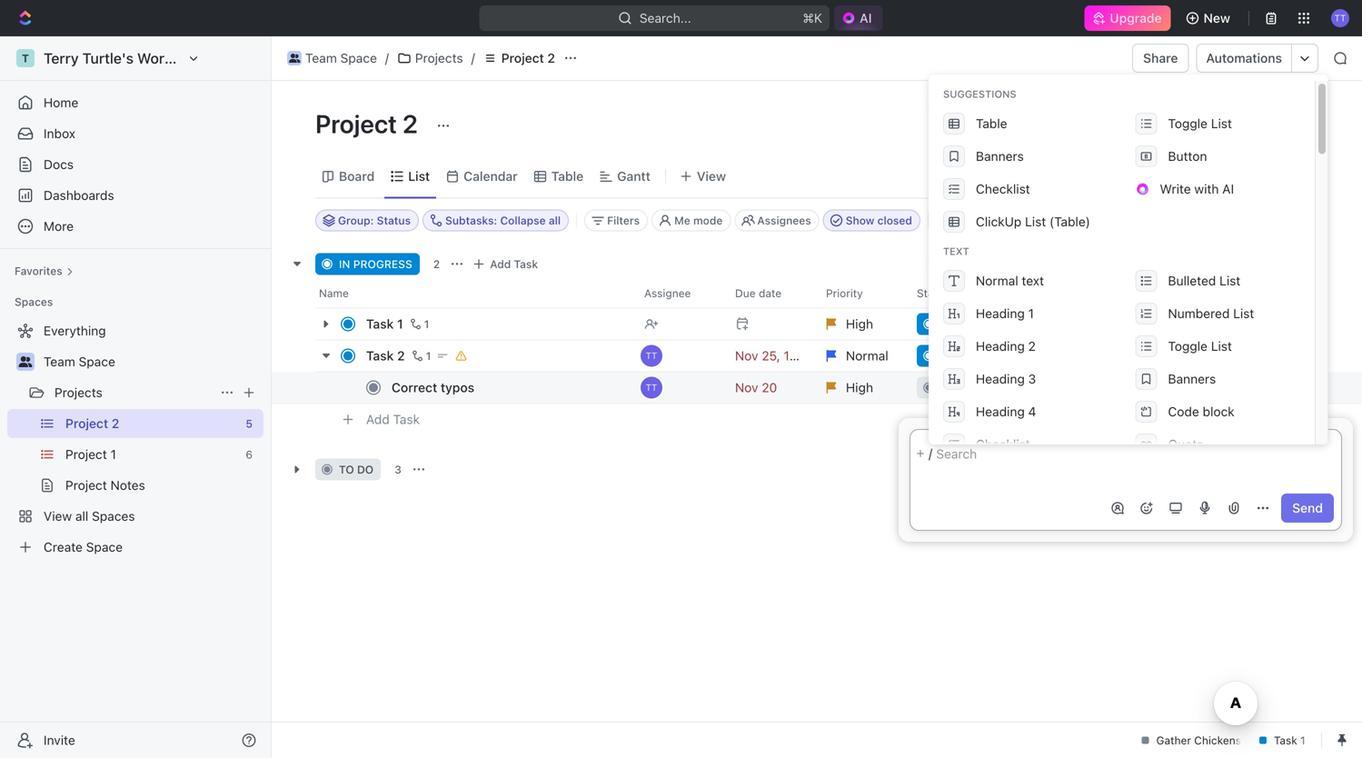 Task type: locate. For each thing, give the bounding box(es) containing it.
task 1
[[366, 316, 403, 331]]

banners down suggestions
[[976, 149, 1024, 164]]

hide inside button
[[944, 214, 968, 227]]

0 vertical spatial team
[[305, 50, 337, 65]]

1 up task 2
[[397, 316, 403, 331]]

1 horizontal spatial 3
[[1029, 371, 1037, 386]]

list up customize button
[[1212, 116, 1233, 131]]

4
[[1029, 404, 1037, 419]]

hide down "button"
[[1147, 169, 1175, 184]]

1 horizontal spatial space
[[341, 50, 377, 65]]

2 horizontal spatial /
[[929, 446, 933, 461]]

1 horizontal spatial project
[[501, 50, 544, 65]]

1 button for 2
[[409, 347, 434, 365]]

1 horizontal spatial hide
[[1147, 169, 1175, 184]]

0 horizontal spatial add task
[[366, 412, 420, 427]]

heading left 4
[[976, 404, 1025, 419]]

4 heading from the top
[[976, 404, 1025, 419]]

assignees button
[[735, 210, 820, 231]]

suggestions
[[944, 88, 1017, 100]]

1 up correct typos
[[426, 350, 431, 362]]

heading 2
[[976, 339, 1036, 354]]

projects inside tree
[[55, 385, 103, 400]]

1 horizontal spatial team space
[[305, 50, 377, 65]]

list right board
[[408, 169, 430, 184]]

table left the gantt "link"
[[551, 169, 584, 184]]

2
[[548, 50, 555, 65], [403, 109, 418, 139], [433, 258, 440, 270], [1029, 339, 1036, 354], [397, 348, 405, 363]]

0 vertical spatial team space
[[305, 50, 377, 65]]

dashboards link
[[7, 181, 264, 210]]

0 horizontal spatial team
[[44, 354, 75, 369]]

list link
[[405, 164, 430, 189]]

1 vertical spatial 1 button
[[409, 347, 434, 365]]

toggle down numbered
[[1169, 339, 1208, 354]]

normal text
[[976, 273, 1045, 288]]

add up customize
[[1231, 117, 1255, 132]]

2 vertical spatial add task
[[366, 412, 420, 427]]

1 horizontal spatial team
[[305, 50, 337, 65]]

0 horizontal spatial add
[[366, 412, 390, 427]]

1 horizontal spatial add task button
[[468, 253, 546, 275]]

space right user group icon
[[341, 50, 377, 65]]

3 heading from the top
[[976, 371, 1025, 386]]

0 vertical spatial project 2
[[501, 50, 555, 65]]

space inside tree
[[79, 354, 115, 369]]

checklist down heading 4
[[976, 437, 1031, 452]]

1 vertical spatial add task button
[[468, 253, 546, 275]]

2 horizontal spatial add
[[1231, 117, 1255, 132]]

team right user group icon
[[305, 50, 337, 65]]

1 vertical spatial checklist
[[976, 437, 1031, 452]]

toggle up "button"
[[1169, 116, 1208, 131]]

add task button down correct
[[358, 409, 427, 430]]

hide up the text
[[944, 214, 968, 227]]

list left (table)
[[1025, 214, 1047, 229]]

project 2 link
[[479, 47, 560, 69]]

3 right do
[[395, 463, 402, 476]]

heading for heading 3
[[976, 371, 1025, 386]]

with
[[1195, 181, 1219, 196]]

0 vertical spatial 1 button
[[407, 315, 432, 333]]

banners up code
[[1169, 371, 1217, 386]]

0 vertical spatial table
[[976, 116, 1008, 131]]

team
[[305, 50, 337, 65], [44, 354, 75, 369]]

add task button down calendar
[[468, 253, 546, 275]]

0 horizontal spatial project
[[315, 109, 397, 139]]

2 vertical spatial add
[[366, 412, 390, 427]]

toggle
[[1169, 116, 1208, 131], [1169, 339, 1208, 354]]

1 button right task 1
[[407, 315, 432, 333]]

1 vertical spatial banners
[[1169, 371, 1217, 386]]

table
[[976, 116, 1008, 131], [551, 169, 584, 184]]

1 vertical spatial projects link
[[55, 378, 213, 407]]

1 vertical spatial team
[[44, 354, 75, 369]]

1 vertical spatial toggle
[[1169, 339, 1208, 354]]

0 vertical spatial space
[[341, 50, 377, 65]]

banners
[[976, 149, 1024, 164], [1169, 371, 1217, 386]]

heading
[[976, 306, 1025, 321], [976, 339, 1025, 354], [976, 371, 1025, 386], [976, 404, 1025, 419]]

clickup
[[976, 214, 1022, 229]]

docs
[[44, 157, 74, 172]]

user group image
[[19, 356, 32, 367]]

1 horizontal spatial add
[[490, 258, 511, 270]]

heading 1
[[976, 306, 1034, 321]]

gantt link
[[614, 164, 651, 189]]

0 vertical spatial toggle list
[[1169, 116, 1233, 131]]

project
[[501, 50, 544, 65], [315, 109, 397, 139]]

1 vertical spatial team space
[[44, 354, 115, 369]]

bulleted
[[1169, 273, 1217, 288]]

normal
[[976, 273, 1019, 288]]

/
[[385, 50, 389, 65], [471, 50, 475, 65], [929, 446, 933, 461]]

typos
[[441, 380, 475, 395]]

1 horizontal spatial projects
[[415, 50, 463, 65]]

toggle list up "button"
[[1169, 116, 1233, 131]]

0 vertical spatial 3
[[1029, 371, 1037, 386]]

0 vertical spatial banners
[[976, 149, 1024, 164]]

1 vertical spatial toggle list
[[1169, 339, 1233, 354]]

progress
[[353, 258, 413, 270]]

0 vertical spatial team space link
[[283, 47, 382, 69]]

ai
[[1223, 181, 1235, 196]]

new
[[1204, 10, 1231, 25]]

heading 4
[[976, 404, 1037, 419]]

1 vertical spatial add task
[[490, 258, 538, 270]]

add task for right add task button
[[1231, 117, 1286, 132]]

1 heading from the top
[[976, 306, 1025, 321]]

hide
[[1147, 169, 1175, 184], [944, 214, 968, 227]]

1 horizontal spatial table
[[976, 116, 1008, 131]]

3 up 4
[[1029, 371, 1037, 386]]

tree
[[7, 316, 264, 562]]

spaces
[[15, 295, 53, 308]]

heading down heading 2
[[976, 371, 1025, 386]]

space
[[341, 50, 377, 65], [79, 354, 115, 369]]

share button
[[1133, 44, 1189, 73]]

0 horizontal spatial team space
[[44, 354, 115, 369]]

0 horizontal spatial 3
[[395, 463, 402, 476]]

checklist
[[976, 181, 1031, 196], [976, 437, 1031, 452]]

1 vertical spatial hide
[[944, 214, 968, 227]]

add down calendar link
[[490, 258, 511, 270]]

add task button up customize
[[1220, 110, 1297, 139]]

list down numbered list
[[1212, 339, 1233, 354]]

1 horizontal spatial banners
[[1169, 371, 1217, 386]]

1 button
[[407, 315, 432, 333], [409, 347, 434, 365]]

0 horizontal spatial add task button
[[358, 409, 427, 430]]

projects link
[[393, 47, 468, 69], [55, 378, 213, 407]]

add task
[[1231, 117, 1286, 132], [490, 258, 538, 270], [366, 412, 420, 427]]

share
[[1144, 50, 1179, 65]]

heading down normal
[[976, 306, 1025, 321]]

project 2 inside project 2 link
[[501, 50, 555, 65]]

space right user group image at left top
[[79, 354, 115, 369]]

0 horizontal spatial team space link
[[44, 347, 260, 376]]

table down suggestions
[[976, 116, 1008, 131]]

team space right user group image at left top
[[44, 354, 115, 369]]

board
[[339, 169, 375, 184]]

code block
[[1169, 404, 1235, 419]]

0 horizontal spatial projects
[[55, 385, 103, 400]]

1 horizontal spatial project 2
[[501, 50, 555, 65]]

list right numbered
[[1234, 306, 1255, 321]]

add up do
[[366, 412, 390, 427]]

list up numbered list
[[1220, 273, 1241, 288]]

2 horizontal spatial add task
[[1231, 117, 1286, 132]]

assignees
[[758, 214, 812, 227]]

team space right user group icon
[[305, 50, 377, 65]]

0 horizontal spatial hide
[[944, 214, 968, 227]]

heading for heading 1
[[976, 306, 1025, 321]]

toggle list
[[1169, 116, 1233, 131], [1169, 339, 1233, 354]]

team space link inside tree
[[44, 347, 260, 376]]

favorites
[[15, 265, 63, 277]]

correct typos
[[392, 380, 475, 395]]

1 vertical spatial space
[[79, 354, 115, 369]]

0 vertical spatial add task button
[[1220, 110, 1297, 139]]

0 horizontal spatial project 2
[[315, 109, 423, 139]]

team space link
[[283, 47, 382, 69], [44, 347, 260, 376]]

0 horizontal spatial space
[[79, 354, 115, 369]]

2 heading from the top
[[976, 339, 1025, 354]]

new button
[[1179, 4, 1242, 33]]

1 vertical spatial projects
[[55, 385, 103, 400]]

checklist up the clickup
[[976, 181, 1031, 196]]

team right user group image at left top
[[44, 354, 75, 369]]

1
[[1029, 306, 1034, 321], [397, 316, 403, 331], [424, 318, 429, 330], [426, 350, 431, 362]]

tree containing team space
[[7, 316, 264, 562]]

Search tasks... text field
[[1136, 207, 1318, 234]]

0 vertical spatial projects link
[[393, 47, 468, 69]]

1 vertical spatial team space link
[[44, 347, 260, 376]]

3
[[1029, 371, 1037, 386], [395, 463, 402, 476]]

toggle list down numbered
[[1169, 339, 1233, 354]]

list
[[1212, 116, 1233, 131], [408, 169, 430, 184], [1025, 214, 1047, 229], [1220, 273, 1241, 288], [1234, 306, 1255, 321], [1212, 339, 1233, 354]]

add task button
[[1220, 110, 1297, 139], [468, 253, 546, 275], [358, 409, 427, 430]]

block
[[1203, 404, 1235, 419]]

send
[[1293, 500, 1324, 515]]

1 button for 1
[[407, 315, 432, 333]]

heading down heading 1
[[976, 339, 1025, 354]]

0 vertical spatial add task
[[1231, 117, 1286, 132]]

1 horizontal spatial team space link
[[283, 47, 382, 69]]

0 vertical spatial hide
[[1147, 169, 1175, 184]]

1 button up correct
[[409, 347, 434, 365]]

0 vertical spatial checklist
[[976, 181, 1031, 196]]

automations
[[1207, 50, 1283, 65]]

dashboards
[[44, 188, 114, 203]]

calendar link
[[460, 164, 518, 189]]

1 vertical spatial table
[[551, 169, 584, 184]]

2 toggle from the top
[[1169, 339, 1208, 354]]

add
[[1231, 117, 1255, 132], [490, 258, 511, 270], [366, 412, 390, 427]]

heading 3
[[976, 371, 1037, 386]]

project 2
[[501, 50, 555, 65], [315, 109, 423, 139]]

0 vertical spatial toggle
[[1169, 116, 1208, 131]]

task
[[1259, 117, 1286, 132], [514, 258, 538, 270], [366, 316, 394, 331], [366, 348, 394, 363], [393, 412, 420, 427]]

customize
[[1208, 169, 1272, 184]]

inbox link
[[7, 119, 264, 148]]

add task for add task button to the bottom
[[366, 412, 420, 427]]

projects
[[415, 50, 463, 65], [55, 385, 103, 400]]

0 vertical spatial add
[[1231, 117, 1255, 132]]



Task type: vqa. For each thing, say whether or not it's contained in the screenshot.
Trash "link"
no



Task type: describe. For each thing, give the bounding box(es) containing it.
2 horizontal spatial add task button
[[1220, 110, 1297, 139]]

1 right task 1
[[424, 318, 429, 330]]

favorites button
[[7, 260, 81, 282]]

to
[[339, 463, 354, 476]]

2 checklist from the top
[[976, 437, 1031, 452]]

add for add task button to the bottom
[[366, 412, 390, 427]]

in progress
[[339, 258, 413, 270]]

upgrade link
[[1085, 5, 1171, 31]]

1 vertical spatial project
[[315, 109, 397, 139]]

customize button
[[1184, 164, 1277, 189]]

inbox
[[44, 126, 75, 141]]

(table)
[[1050, 214, 1091, 229]]

text
[[944, 245, 970, 257]]

bulleted list
[[1169, 273, 1241, 288]]

search...
[[640, 10, 692, 25]]

hide button
[[1126, 164, 1181, 189]]

table link
[[548, 164, 584, 189]]

text
[[1022, 273, 1045, 288]]

write with ai
[[1160, 181, 1235, 196]]

calendar
[[464, 169, 518, 184]]

code
[[1169, 404, 1200, 419]]

do
[[357, 463, 374, 476]]

2 vertical spatial add task button
[[358, 409, 427, 430]]

numbered list
[[1169, 306, 1255, 321]]

1 horizontal spatial add task
[[490, 258, 538, 270]]

sidebar navigation
[[0, 36, 272, 758]]

1 toggle from the top
[[1169, 116, 1208, 131]]

2 toggle list from the top
[[1169, 339, 1233, 354]]

upgrade
[[1110, 10, 1162, 25]]

task 2
[[366, 348, 405, 363]]

1 vertical spatial add
[[490, 258, 511, 270]]

team space inside sidebar navigation
[[44, 354, 115, 369]]

quote
[[1169, 437, 1204, 452]]

send button
[[1282, 494, 1335, 523]]

1 vertical spatial project 2
[[315, 109, 423, 139]]

1 down the text
[[1029, 306, 1034, 321]]

0 horizontal spatial /
[[385, 50, 389, 65]]

to do
[[339, 463, 374, 476]]

gantt
[[617, 169, 651, 184]]

hide inside dropdown button
[[1147, 169, 1175, 184]]

correct
[[392, 380, 437, 395]]

write
[[1160, 181, 1191, 196]]

1 horizontal spatial projects link
[[393, 47, 468, 69]]

hide button
[[936, 210, 975, 231]]

in
[[339, 258, 350, 270]]

0 vertical spatial project
[[501, 50, 544, 65]]

0 horizontal spatial projects link
[[55, 378, 213, 407]]

1 vertical spatial 3
[[395, 463, 402, 476]]

0 vertical spatial projects
[[415, 50, 463, 65]]

heading for heading 4
[[976, 404, 1025, 419]]

1 checklist from the top
[[976, 181, 1031, 196]]

home
[[44, 95, 78, 110]]

team inside tree
[[44, 354, 75, 369]]

correct typos link
[[387, 375, 630, 401]]

numbered
[[1169, 306, 1230, 321]]

1 toggle list from the top
[[1169, 116, 1233, 131]]

invite
[[44, 733, 75, 748]]

0 horizontal spatial banners
[[976, 149, 1024, 164]]

0 horizontal spatial table
[[551, 169, 584, 184]]

user group image
[[289, 54, 300, 63]]

tree inside sidebar navigation
[[7, 316, 264, 562]]

add for right add task button
[[1231, 117, 1255, 132]]

heading for heading 2
[[976, 339, 1025, 354]]

docs link
[[7, 150, 264, 179]]

1 horizontal spatial /
[[471, 50, 475, 65]]

home link
[[7, 88, 264, 117]]

clickup list (table)
[[976, 214, 1091, 229]]

⌘k
[[803, 10, 823, 25]]

automations button
[[1198, 45, 1292, 72]]

board link
[[335, 164, 375, 189]]

button
[[1169, 149, 1208, 164]]



